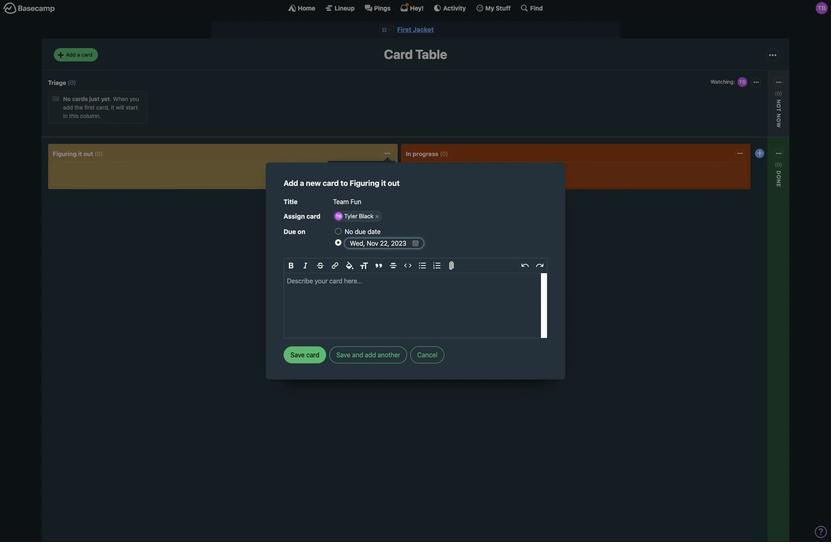 Task type: vqa. For each thing, say whether or not it's contained in the screenshot.
Sarah Silvers icon
no



Task type: describe. For each thing, give the bounding box(es) containing it.
add card
[[335, 218, 359, 225]]

the
[[74, 104, 83, 111]]

home
[[298, 4, 315, 12]]

triage
[[48, 79, 66, 86]]

color it brown image
[[351, 203, 358, 210]]

jacket
[[413, 26, 434, 33]]

(0) up n
[[775, 90, 782, 97]]

on
[[298, 228, 305, 235]]

add it to the schedule? option group
[[335, 226, 548, 250]]

main element
[[0, 0, 831, 16]]

due on
[[284, 228, 305, 235]]

color it red image
[[359, 194, 366, 201]]

save and add another button
[[330, 347, 407, 364]]

d
[[776, 171, 782, 175]]

(0) right 'progress'
[[440, 150, 448, 157]]

n o t n o w
[[776, 99, 782, 128]]

rename
[[335, 247, 357, 254]]

tyler black image
[[379, 166, 390, 177]]

w
[[776, 122, 782, 128]]

hey!
[[410, 4, 424, 12]]

first
[[397, 26, 411, 33]]

2 vertical spatial watching:
[[727, 177, 753, 184]]

and
[[352, 352, 363, 359]]

(0) right triage link
[[68, 79, 76, 86]]

0 vertical spatial out
[[84, 150, 93, 157]]

color it blue image
[[335, 203, 342, 210]]

0 horizontal spatial figuring
[[53, 150, 77, 157]]

Type a card title… text field
[[333, 195, 548, 208]]

column.
[[80, 113, 101, 120]]

1 n from the top
[[776, 114, 782, 118]]

e
[[776, 184, 782, 187]]

. when you add the first card, it will start in this column.
[[63, 96, 139, 120]]

home link
[[288, 4, 315, 12]]

card
[[384, 47, 413, 62]]

t
[[776, 108, 782, 112]]

×
[[375, 213, 379, 220]]

you
[[130, 96, 139, 103]]

2 horizontal spatial it
[[381, 179, 386, 188]]

in
[[406, 150, 411, 157]]

color it yellow image
[[343, 194, 350, 201]]

in progress (0)
[[406, 150, 448, 157]]

another
[[378, 352, 400, 359]]

(0) right figuring it out link
[[95, 150, 103, 157]]

o for d o n e
[[776, 175, 782, 179]]

when
[[113, 96, 128, 103]]

d o n e
[[776, 171, 782, 187]]

no for no cards just yet
[[63, 96, 71, 103]]

add inside ". when you add the first card, it will start in this column."
[[63, 104, 73, 111]]

Describe your card here… text field
[[284, 274, 547, 338]]

lineup link
[[325, 4, 355, 12]]

add a new card to figuring it out
[[284, 179, 400, 188]]

a for card
[[77, 51, 80, 58]]

color it green image
[[343, 203, 350, 210]]

stuff
[[496, 4, 511, 12]]

card,
[[96, 104, 109, 111]]

× link
[[373, 213, 382, 221]]

color it orange image
[[351, 194, 358, 201]]

figuring it out (0)
[[53, 150, 103, 157]]

first jacket link
[[397, 26, 434, 33]]

assign card
[[284, 213, 321, 220]]

switch accounts image
[[3, 2, 55, 15]]

progress
[[413, 150, 438, 157]]



Task type: locate. For each thing, give the bounding box(es) containing it.
o for n o t n o w
[[776, 104, 782, 108]]

1 horizontal spatial it
[[111, 104, 114, 111]]

will
[[116, 104, 124, 111]]

(0) up d
[[775, 161, 782, 168]]

card inside add a card link
[[81, 51, 92, 58]]

0 horizontal spatial it
[[78, 150, 82, 157]]

figuring
[[53, 150, 77, 157], [350, 179, 379, 188]]

0 vertical spatial n
[[776, 114, 782, 118]]

new
[[306, 179, 321, 188]]

add card link
[[333, 216, 390, 226]]

no cards just yet
[[63, 96, 110, 103]]

option group
[[333, 192, 390, 212]]

add inside button
[[365, 352, 376, 359]]

add
[[66, 51, 76, 58], [284, 179, 298, 188], [335, 218, 346, 225]]

add for add a card
[[66, 51, 76, 58]]

2 vertical spatial add
[[335, 218, 346, 225]]

o up e
[[776, 175, 782, 179]]

no left cards on the left top of the page
[[63, 96, 71, 103]]

o down t
[[776, 118, 782, 122]]

a
[[77, 51, 80, 58], [300, 179, 304, 188]]

0 vertical spatial figuring
[[53, 150, 77, 157]]

no due date
[[345, 228, 381, 235]]

0 vertical spatial add
[[66, 51, 76, 58]]

3 o from the top
[[776, 175, 782, 179]]

this
[[69, 113, 79, 120]]

add up triage (0)
[[66, 51, 76, 58]]

my stuff
[[485, 4, 511, 12]]

out down tyler black image
[[388, 179, 400, 188]]

find button
[[521, 4, 543, 12]]

color it purple image
[[376, 194, 382, 201]]

a for new
[[300, 179, 304, 188]]

1 horizontal spatial add
[[365, 352, 376, 359]]

my
[[485, 4, 494, 12]]

o
[[776, 104, 782, 108], [776, 118, 782, 122], [776, 175, 782, 179]]

tyler black image
[[816, 2, 828, 14], [737, 76, 748, 88]]

1 horizontal spatial out
[[388, 179, 400, 188]]

2 o from the top
[[776, 118, 782, 122]]

tyler black image inside main 'element'
[[816, 2, 828, 14]]

card table
[[384, 47, 447, 62]]

add right and
[[365, 352, 376, 359]]

n
[[776, 114, 782, 118], [776, 179, 782, 184]]

activity
[[443, 4, 466, 12]]

1 vertical spatial it
[[78, 150, 82, 157]]

find
[[530, 4, 543, 12]]

color it pink image
[[367, 194, 374, 201]]

just
[[89, 96, 100, 103]]

my stuff button
[[476, 4, 511, 12]]

triage link
[[48, 79, 66, 86]]

hey! button
[[400, 4, 424, 12]]

0 vertical spatial it
[[111, 104, 114, 111]]

n down d
[[776, 179, 782, 184]]

save and add another
[[336, 352, 400, 359]]

save
[[336, 352, 351, 359]]

rename link
[[333, 245, 390, 256]]

figuring down in
[[53, 150, 77, 157]]

cancel link
[[410, 347, 444, 364]]

0 vertical spatial o
[[776, 104, 782, 108]]

tyler
[[344, 213, 357, 220]]

it inside ". when you add the first card, it will start in this column."
[[111, 104, 114, 111]]

due
[[284, 228, 296, 235]]

2 vertical spatial o
[[776, 175, 782, 179]]

1 horizontal spatial tyler black image
[[816, 2, 828, 14]]

2 horizontal spatial add
[[335, 218, 346, 225]]

n
[[776, 99, 782, 104]]

.
[[110, 96, 112, 103]]

to
[[341, 179, 348, 188]]

1 o from the top
[[776, 104, 782, 108]]

1 vertical spatial add
[[284, 179, 298, 188]]

1 vertical spatial watching:
[[335, 168, 362, 175]]

it down tyler black image
[[381, 179, 386, 188]]

figuring it out link
[[53, 150, 93, 157]]

0 vertical spatial a
[[77, 51, 80, 58]]

add a card
[[66, 51, 92, 58]]

date
[[368, 228, 381, 235]]

tyler black ×
[[344, 213, 379, 220]]

first
[[84, 104, 95, 111]]

2 n from the top
[[776, 179, 782, 184]]

0 vertical spatial no
[[63, 96, 71, 103]]

due
[[355, 228, 366, 235]]

1 horizontal spatial no
[[345, 228, 353, 235]]

2 vertical spatial it
[[381, 179, 386, 188]]

start
[[126, 104, 138, 111]]

activity link
[[434, 4, 466, 12]]

table
[[415, 47, 447, 62]]

out down column.
[[84, 150, 93, 157]]

0 horizontal spatial add
[[63, 104, 73, 111]]

1 vertical spatial tyler black image
[[737, 76, 748, 88]]

None submit
[[725, 116, 782, 126], [333, 177, 390, 188], [725, 187, 782, 197], [333, 231, 390, 241], [333, 256, 390, 266], [333, 266, 390, 276], [284, 347, 326, 364], [725, 116, 782, 126], [333, 177, 390, 188], [725, 187, 782, 197], [333, 231, 390, 241], [333, 256, 390, 266], [333, 266, 390, 276], [284, 347, 326, 364]]

1 vertical spatial add
[[365, 352, 376, 359]]

black
[[359, 213, 374, 220]]

first jacket
[[397, 26, 434, 33]]

no for no due date
[[345, 228, 353, 235]]

pings button
[[364, 4, 391, 12]]

1 horizontal spatial figuring
[[350, 179, 379, 188]]

cards
[[72, 96, 88, 103]]

1 vertical spatial o
[[776, 118, 782, 122]]

assign
[[284, 213, 305, 220]]

in progress link
[[406, 150, 438, 157]]

o up w
[[776, 104, 782, 108]]

yet
[[101, 96, 110, 103]]

pings
[[374, 4, 391, 12]]

1 vertical spatial no
[[345, 228, 353, 235]]

0 horizontal spatial a
[[77, 51, 80, 58]]

watching:
[[711, 79, 735, 85], [335, 168, 362, 175], [727, 177, 753, 184]]

it
[[111, 104, 114, 111], [78, 150, 82, 157], [381, 179, 386, 188]]

no down add card
[[345, 228, 353, 235]]

it left the will
[[111, 104, 114, 111]]

no inside add it to the schedule? option group
[[345, 228, 353, 235]]

no
[[63, 96, 71, 103], [345, 228, 353, 235]]

cancel
[[417, 352, 438, 359]]

add a card link
[[54, 48, 98, 61]]

1 vertical spatial n
[[776, 179, 782, 184]]

n down t
[[776, 114, 782, 118]]

add up in
[[63, 104, 73, 111]]

0 horizontal spatial tyler black image
[[737, 76, 748, 88]]

add down color it blue icon
[[335, 218, 346, 225]]

add up title
[[284, 179, 298, 188]]

card
[[81, 51, 92, 58], [323, 179, 339, 188], [306, 213, 321, 220], [347, 218, 359, 225]]

out
[[84, 150, 93, 157], [388, 179, 400, 188]]

1 vertical spatial out
[[388, 179, 400, 188]]

Type names to assign… text field
[[383, 211, 548, 222]]

it down this
[[78, 150, 82, 157]]

figuring up color it red icon
[[350, 179, 379, 188]]

add
[[63, 104, 73, 111], [365, 352, 376, 359]]

0 horizontal spatial out
[[84, 150, 93, 157]]

1 vertical spatial a
[[300, 179, 304, 188]]

triage (0)
[[48, 79, 76, 86]]

color it white image
[[335, 194, 342, 201]]

0 vertical spatial watching:
[[711, 79, 735, 85]]

lineup
[[335, 4, 355, 12]]

0 horizontal spatial add
[[66, 51, 76, 58]]

add for add a new card to figuring it out
[[284, 179, 298, 188]]

1 horizontal spatial add
[[284, 179, 298, 188]]

in
[[63, 113, 68, 120]]

0 vertical spatial add
[[63, 104, 73, 111]]

add for add card
[[335, 218, 346, 225]]

1 vertical spatial figuring
[[350, 179, 379, 188]]

1 horizontal spatial a
[[300, 179, 304, 188]]

Choose date… field
[[345, 238, 424, 249]]

0 horizontal spatial no
[[63, 96, 71, 103]]

0 vertical spatial tyler black image
[[816, 2, 828, 14]]

(0)
[[68, 79, 76, 86], [775, 90, 782, 97], [95, 150, 103, 157], [440, 150, 448, 157], [775, 161, 782, 168]]

title
[[284, 198, 298, 205]]

card inside add card link
[[347, 218, 359, 225]]



